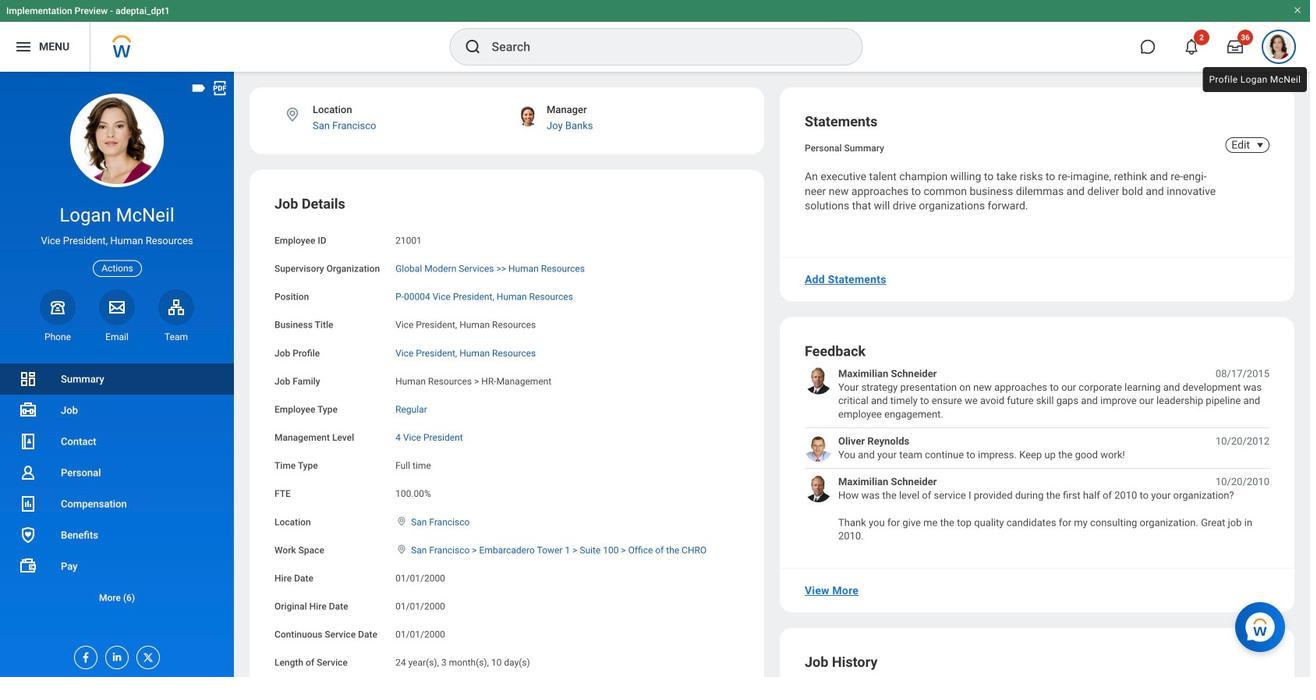 Task type: describe. For each thing, give the bounding box(es) containing it.
search image
[[464, 37, 482, 56]]

inbox large image
[[1228, 39, 1243, 55]]

location image
[[396, 544, 408, 555]]

pay image
[[19, 557, 37, 576]]

summary image
[[19, 370, 37, 388]]

view team image
[[167, 298, 186, 316]]

tag image
[[190, 80, 207, 97]]

0 horizontal spatial list
[[0, 363, 234, 613]]

phone image
[[47, 298, 69, 316]]

navigation pane region
[[0, 72, 234, 677]]

contact image
[[19, 432, 37, 451]]

linkedin image
[[106, 647, 123, 663]]

email logan mcneil element
[[99, 331, 135, 343]]

2 employee's photo (maximilian schneider) image from the top
[[805, 475, 832, 502]]

personal summary element
[[805, 140, 884, 154]]

compensation image
[[19, 495, 37, 513]]



Task type: vqa. For each thing, say whether or not it's contained in the screenshot.
2nd chevron right image from the bottom of the page
no



Task type: locate. For each thing, give the bounding box(es) containing it.
0 horizontal spatial location image
[[284, 106, 301, 123]]

justify image
[[14, 37, 33, 56]]

employee's photo (maximilian schneider) image
[[805, 367, 832, 394], [805, 475, 832, 502]]

1 employee's photo (maximilian schneider) image from the top
[[805, 367, 832, 394]]

full time element
[[396, 457, 431, 471]]

employee's photo (oliver reynolds) image
[[805, 434, 832, 462]]

caret down image
[[1251, 139, 1270, 151]]

list
[[0, 363, 234, 613], [805, 367, 1270, 543]]

1 horizontal spatial list
[[805, 367, 1270, 543]]

notifications large image
[[1184, 39, 1200, 55]]

0 vertical spatial location image
[[284, 106, 301, 123]]

group
[[275, 195, 739, 677]]

banner
[[0, 0, 1310, 72]]

employee's photo (maximilian schneider) image down employee's photo (oliver reynolds)
[[805, 475, 832, 502]]

job image
[[19, 401, 37, 420]]

close environment banner image
[[1293, 5, 1303, 15]]

x image
[[137, 647, 154, 664]]

view printable version (pdf) image
[[211, 80, 229, 97]]

phone logan mcneil element
[[40, 331, 76, 343]]

1 horizontal spatial location image
[[396, 516, 408, 527]]

tooltip
[[1200, 64, 1310, 95]]

0 vertical spatial employee's photo (maximilian schneider) image
[[805, 367, 832, 394]]

benefits image
[[19, 526, 37, 544]]

mail image
[[108, 298, 126, 316]]

1 vertical spatial location image
[[396, 516, 408, 527]]

personal image
[[19, 463, 37, 482]]

location image
[[284, 106, 301, 123], [396, 516, 408, 527]]

team logan mcneil element
[[158, 331, 194, 343]]

profile logan mcneil image
[[1267, 34, 1292, 62]]

employee's photo (maximilian schneider) image up employee's photo (oliver reynolds)
[[805, 367, 832, 394]]

Search Workday  search field
[[492, 30, 830, 64]]

facebook image
[[75, 647, 92, 664]]

1 vertical spatial employee's photo (maximilian schneider) image
[[805, 475, 832, 502]]



